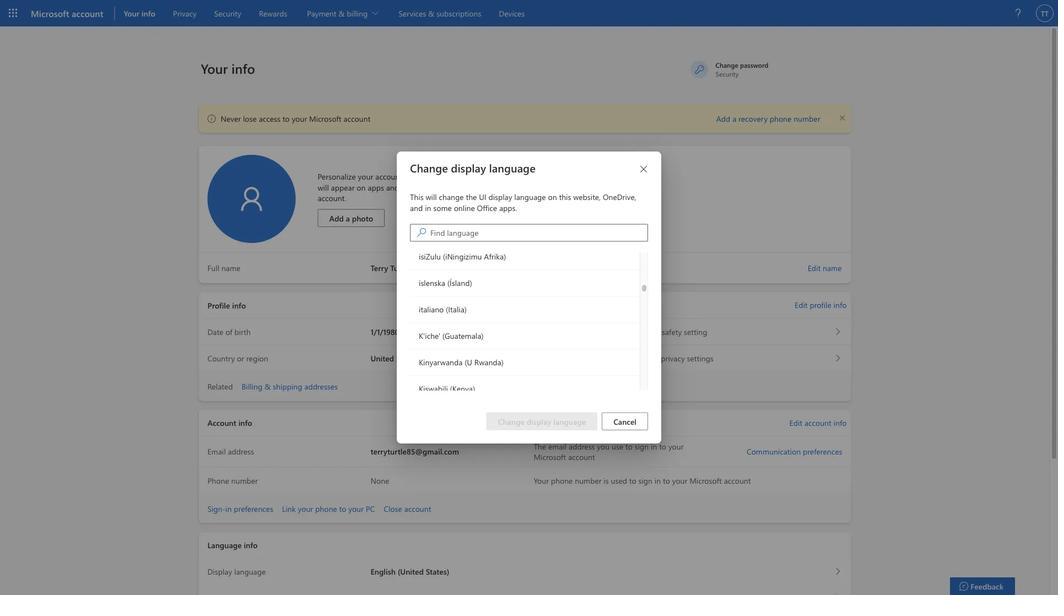 Task type: locate. For each thing, give the bounding box(es) containing it.
and right apps
[[386, 182, 399, 192]]

for up your country and region are used for privacy settings on the right bottom
[[621, 327, 631, 337]]

used up 'are'
[[603, 327, 619, 337]]

your inside the email address you use to sign in to your microsoft account
[[669, 441, 684, 451]]

this
[[559, 192, 571, 202]]

0 vertical spatial display
[[451, 161, 486, 175]]

0 horizontal spatial will
[[318, 182, 329, 192]]

a right with
[[421, 171, 425, 182]]

0 vertical spatial used
[[603, 327, 619, 337]]

(u
[[465, 358, 472, 368]]

access
[[259, 114, 281, 124]]

edit inside edit name button
[[808, 263, 821, 273]]

devices
[[401, 182, 426, 192]]

1 vertical spatial phone
[[551, 476, 573, 486]]

0 vertical spatial photo
[[493, 171, 513, 182]]

change display language
[[410, 161, 536, 175], [498, 416, 586, 427]]

region left 'are'
[[594, 353, 616, 364]]

edit name button
[[803, 257, 847, 279]]

your up 
[[201, 59, 228, 77]]

(kenya)
[[450, 384, 475, 394]]

onedrive,
[[603, 192, 637, 202]]

info left the privacy
[[142, 8, 155, 18]]

italiano (italia)
[[419, 305, 467, 315]]

change
[[716, 60, 739, 69], [410, 161, 448, 175], [498, 416, 525, 427]]

email address
[[208, 447, 254, 457]]

edit inside edit account info link
[[790, 418, 803, 428]]

0 vertical spatial edit
[[808, 263, 821, 273]]

used right 'are'
[[631, 353, 647, 364]]

phone number
[[208, 476, 258, 486]]

language up this will change the ui display language on this website, onedrive, and in some online office apps.
[[489, 161, 536, 175]]

1 vertical spatial and
[[410, 202, 423, 213]]

0 horizontal spatial use
[[444, 182, 456, 192]]

change
[[439, 192, 464, 202]]

personalize
[[318, 171, 356, 182]]

photo inside personalize your account with a photo. your profile photo will appear on apps and devices that use your microsoft account.
[[493, 171, 513, 182]]

united states
[[371, 353, 417, 364]]

0 vertical spatial is
[[596, 327, 601, 337]]

microsoft inside the email address you use to sign in to your microsoft account
[[534, 452, 566, 462]]

0 horizontal spatial is
[[596, 327, 601, 337]]

info down edit name button
[[834, 300, 847, 310]]

address left you
[[569, 441, 595, 451]]

sign for use
[[635, 441, 649, 451]]

0 vertical spatial a
[[733, 114, 737, 124]]

0 horizontal spatial region
[[246, 353, 268, 364]]

will right this
[[426, 192, 437, 202]]

subscriptions
[[437, 8, 481, 18]]

sign down cancel button
[[635, 441, 649, 451]]

1 horizontal spatial phone
[[551, 476, 573, 486]]

terryturtle85@gmail.com
[[371, 447, 459, 457]]

english
[[371, 567, 396, 577]]

0 horizontal spatial security
[[214, 8, 241, 18]]

2 horizontal spatial and
[[580, 353, 592, 364]]

language
[[489, 161, 536, 175], [515, 192, 546, 202], [554, 416, 586, 427], [234, 567, 266, 577]]

0 vertical spatial phone
[[770, 114, 792, 124]]

1 horizontal spatial &
[[428, 8, 435, 18]]

1 horizontal spatial a
[[421, 171, 425, 182]]

united
[[371, 353, 394, 364]]

rwanda)
[[475, 358, 504, 368]]

is down the email address you use to sign in to your microsoft account
[[604, 476, 609, 486]]

2 region from the left
[[594, 353, 616, 364]]

a
[[733, 114, 737, 124], [421, 171, 425, 182], [346, 213, 350, 223]]

edit down edit name button
[[795, 300, 808, 310]]

0 horizontal spatial display
[[451, 161, 486, 175]]

name inside button
[[823, 263, 842, 273]]

1 horizontal spatial your info
[[201, 59, 255, 77]]

0 horizontal spatial and
[[386, 182, 399, 192]]

info inside button
[[834, 300, 847, 310]]

number right phone
[[231, 476, 258, 486]]

or
[[237, 353, 244, 364]]

1 vertical spatial is
[[604, 476, 609, 486]]

region right or on the bottom
[[246, 353, 268, 364]]

and right country
[[580, 353, 592, 364]]

for left privacy
[[649, 353, 659, 364]]

0 horizontal spatial change
[[410, 161, 448, 175]]

number down the email address you use to sign in to your microsoft account
[[575, 476, 602, 486]]

on inside personalize your account with a photo. your profile photo will appear on apps and devices that use your microsoft account.
[[357, 182, 366, 192]]

add a photo button
[[318, 209, 385, 227]]

a inside personalize your account with a photo. your profile photo will appear on apps and devices that use your microsoft account.
[[421, 171, 425, 182]]

a inside "add a recovery phone number" link
[[733, 114, 737, 124]]

0 horizontal spatial birth
[[235, 327, 251, 337]]

1 horizontal spatial of
[[568, 327, 575, 337]]

 never lose access to your microsoft account
[[208, 114, 371, 124]]

1 horizontal spatial security
[[716, 69, 739, 78]]

0 horizontal spatial name
[[222, 263, 241, 273]]

1 horizontal spatial name
[[823, 263, 842, 273]]

language up the apps. on the top
[[515, 192, 546, 202]]

2 vertical spatial a
[[346, 213, 350, 223]]

 button
[[635, 161, 653, 178]]

in
[[425, 202, 431, 213], [651, 441, 657, 451], [655, 476, 661, 486], [226, 504, 232, 514]]

& inside services & subscriptions link
[[428, 8, 435, 18]]

photo down apps
[[352, 213, 373, 223]]

0 horizontal spatial a
[[346, 213, 350, 223]]

1 horizontal spatial region
[[594, 353, 616, 364]]

2 horizontal spatial phone
[[770, 114, 792, 124]]

address right email
[[228, 447, 254, 457]]

name up edit profile info
[[823, 263, 842, 273]]

a down account.
[[346, 213, 350, 223]]

with
[[405, 171, 419, 182]]

0 vertical spatial change display language
[[410, 161, 536, 175]]

1 vertical spatial preferences
[[234, 504, 273, 514]]

your info inside contextual menu menu bar
[[124, 8, 155, 18]]

photo inside button
[[352, 213, 373, 223]]

info inside contextual menu menu bar
[[142, 8, 155, 18]]

1 horizontal spatial display
[[489, 192, 512, 202]]

2 horizontal spatial number
[[794, 114, 821, 124]]

name for full name
[[222, 263, 241, 273]]

0 horizontal spatial of
[[226, 327, 232, 337]]

edit up communication preferences
[[790, 418, 803, 428]]

info up lose
[[232, 59, 255, 77]]

edit for edit profile info
[[795, 300, 808, 310]]

apps
[[368, 182, 384, 192]]

1 horizontal spatial use
[[612, 441, 624, 451]]

1 name from the left
[[823, 263, 842, 273]]

photo.
[[427, 171, 449, 182]]

a left recovery
[[733, 114, 737, 124]]

edit inside edit profile info button
[[795, 300, 808, 310]]

your inside contextual menu menu bar
[[124, 8, 139, 18]]

your info up "never"
[[201, 59, 255, 77]]

2 vertical spatial used
[[611, 476, 627, 486]]

birth up or on the bottom
[[235, 327, 251, 337]]

1 vertical spatial security
[[716, 69, 739, 78]]

0 vertical spatial change
[[716, 60, 739, 69]]

privacy
[[661, 353, 685, 364]]

profile down edit name button
[[810, 300, 832, 310]]

your phone number is used to sign in to your microsoft account
[[534, 476, 751, 486]]

full name
[[208, 263, 241, 273]]

0 vertical spatial profile
[[469, 171, 490, 182]]

preferences down phone number
[[234, 504, 273, 514]]

account info
[[208, 418, 252, 428]]

1 vertical spatial used
[[631, 353, 647, 364]]

security right the privacy
[[214, 8, 241, 18]]

add a photo
[[329, 213, 373, 223]]

1 vertical spatial photo
[[352, 213, 373, 223]]

edit up edit profile info
[[808, 263, 821, 273]]

2 vertical spatial change
[[498, 416, 525, 427]]

your date of birth is used for account safety setting
[[534, 327, 708, 337]]

1 vertical spatial profile
[[810, 300, 832, 310]]

0 vertical spatial security
[[214, 8, 241, 18]]

change inside "button"
[[498, 416, 525, 427]]

billing
[[242, 381, 263, 392]]

language right display
[[234, 567, 266, 577]]

info right account
[[239, 418, 252, 428]]

your left the privacy
[[124, 8, 139, 18]]

preferences down edit account info link
[[803, 447, 843, 457]]

0 horizontal spatial your info
[[124, 8, 155, 18]]

on left apps
[[357, 182, 366, 192]]

1 horizontal spatial address
[[569, 441, 595, 451]]

security
[[214, 8, 241, 18], [716, 69, 739, 78]]

0 vertical spatial and
[[386, 182, 399, 192]]

1 vertical spatial change display language
[[498, 416, 586, 427]]

1 vertical spatial display
[[489, 192, 512, 202]]

profile up ui
[[469, 171, 490, 182]]

1 horizontal spatial profile
[[810, 300, 832, 310]]

photo
[[493, 171, 513, 182], [352, 213, 373, 223]]

rewards link
[[255, 0, 292, 26]]

info
[[142, 8, 155, 18], [232, 59, 255, 77], [834, 300, 847, 310], [232, 300, 246, 310], [239, 418, 252, 428], [834, 418, 847, 428], [244, 540, 258, 550]]

change display language button
[[487, 413, 598, 430]]

birth right date
[[577, 327, 594, 337]]

edit
[[808, 263, 821, 273], [795, 300, 808, 310], [790, 418, 803, 428]]

your left country
[[534, 353, 549, 364]]

microsoft account
[[31, 7, 103, 19]]

1 vertical spatial use
[[612, 441, 624, 451]]

1 horizontal spatial for
[[649, 353, 659, 364]]

0 vertical spatial for
[[621, 327, 631, 337]]

account inside the email address you use to sign in to your microsoft account
[[568, 452, 595, 462]]

0 horizontal spatial &
[[265, 381, 271, 392]]

this will change the ui display language on this website, onedrive, and in some online office apps.
[[410, 192, 637, 213]]

add down account.
[[329, 213, 344, 223]]

0 horizontal spatial photo
[[352, 213, 373, 223]]

& right services
[[428, 8, 435, 18]]

services & subscriptions link
[[394, 0, 486, 26]]

communication preferences
[[747, 447, 843, 457]]

appear
[[331, 182, 355, 192]]

region
[[246, 353, 268, 364], [594, 353, 616, 364]]

change display language dialog
[[0, 0, 1059, 595]]

language up email
[[554, 416, 586, 427]]

add for add a recovery phone number
[[717, 114, 731, 124]]

1 vertical spatial add
[[329, 213, 344, 223]]

isizulu (iningizimu afrika)
[[419, 252, 506, 262]]

1 horizontal spatial will
[[426, 192, 437, 202]]

security left password
[[716, 69, 739, 78]]

phone down email
[[551, 476, 573, 486]]

your right photo.
[[451, 171, 467, 182]]

your
[[292, 114, 307, 124], [358, 171, 373, 182], [458, 182, 473, 192], [669, 441, 684, 451], [672, 476, 688, 486], [298, 504, 313, 514], [349, 504, 364, 514]]

0 vertical spatial add
[[717, 114, 731, 124]]

change password security
[[716, 60, 769, 78]]

0 vertical spatial use
[[444, 182, 456, 192]]

terry turtle
[[371, 263, 411, 273]]

a for photo
[[346, 213, 350, 223]]

0 vertical spatial preferences
[[803, 447, 843, 457]]

k'iche'
[[419, 331, 440, 341]]

0 horizontal spatial profile
[[469, 171, 490, 182]]

name for edit name
[[823, 263, 842, 273]]

communication preferences link
[[747, 446, 843, 457]]

0 horizontal spatial for
[[621, 327, 631, 337]]

edit account info
[[790, 418, 847, 428]]

is
[[596, 327, 601, 337], [604, 476, 609, 486]]

and down this
[[410, 202, 423, 213]]

phone right recovery
[[770, 114, 792, 124]]

is up your country and region are used for privacy settings on the right bottom
[[596, 327, 601, 337]]

cancel
[[614, 416, 637, 427]]

for for account
[[621, 327, 631, 337]]

0 horizontal spatial add
[[329, 213, 344, 223]]

& right billing
[[265, 381, 271, 392]]

0 horizontal spatial on
[[357, 182, 366, 192]]

used for are
[[631, 353, 647, 364]]

language inside this will change the ui display language on this website, onedrive, and in some online office apps.
[[515, 192, 546, 202]]

1 horizontal spatial change
[[498, 416, 525, 427]]

2 vertical spatial display
[[527, 416, 552, 427]]

(italia)
[[446, 305, 467, 315]]

photo up the apps. on the top
[[493, 171, 513, 182]]

2 horizontal spatial change
[[716, 60, 739, 69]]

will up account.
[[318, 182, 329, 192]]

2 vertical spatial edit
[[790, 418, 803, 428]]

1 vertical spatial edit
[[795, 300, 808, 310]]

name right full
[[222, 263, 241, 273]]

link your phone to your pc
[[282, 504, 375, 514]]

sign down the email address you use to sign in to your microsoft account
[[639, 476, 653, 486]]

display inside "button"
[[527, 416, 552, 427]]

kiswahili (kenya)
[[419, 384, 475, 394]]

use inside personalize your account with a photo. your profile photo will appear on apps and devices that use your microsoft account.
[[444, 182, 456, 192]]

phone right link
[[315, 504, 337, 514]]

2 horizontal spatial a
[[733, 114, 737, 124]]

on left this
[[548, 192, 557, 202]]

1 vertical spatial for
[[649, 353, 659, 364]]

2 horizontal spatial display
[[527, 416, 552, 427]]

office
[[477, 202, 497, 213]]

microsoft inside microsoft account link
[[31, 7, 69, 19]]

of
[[226, 327, 232, 337], [568, 327, 575, 337]]

use right you
[[612, 441, 624, 451]]

sign inside the email address you use to sign in to your microsoft account
[[635, 441, 649, 451]]

1 horizontal spatial number
[[575, 476, 602, 486]]

your info left the privacy
[[124, 8, 155, 18]]

add inside button
[[329, 213, 344, 223]]

2 vertical spatial and
[[580, 353, 592, 364]]

use inside the email address you use to sign in to your microsoft account
[[612, 441, 624, 451]]

1 horizontal spatial birth
[[577, 327, 594, 337]]

services & subscriptions
[[399, 8, 481, 18]]

address
[[569, 441, 595, 451], [228, 447, 254, 457]]

1 horizontal spatial add
[[717, 114, 731, 124]]

add left recovery
[[717, 114, 731, 124]]

2 vertical spatial phone
[[315, 504, 337, 514]]

1 vertical spatial change
[[410, 161, 448, 175]]

and inside personalize your account with a photo. your profile photo will appear on apps and devices that use your microsoft account.
[[386, 182, 399, 192]]

personalize your account with a photo. your profile photo will appear on apps and devices that use your microsoft account.
[[318, 171, 513, 203]]

0 vertical spatial &
[[428, 8, 435, 18]]

1 horizontal spatial on
[[548, 192, 557, 202]]

1 horizontal spatial and
[[410, 202, 423, 213]]

will inside personalize your account with a photo. your profile photo will appear on apps and devices that use your microsoft account.
[[318, 182, 329, 192]]

2 name from the left
[[222, 263, 241, 273]]

& for services
[[428, 8, 435, 18]]

number left 
[[794, 114, 821, 124]]

(united
[[398, 567, 424, 577]]

profile inside personalize your account with a photo. your profile photo will appear on apps and devices that use your microsoft account.
[[469, 171, 490, 182]]

used down the email address you use to sign in to your microsoft account
[[611, 476, 627, 486]]

english (united states)
[[371, 567, 450, 577]]

1 horizontal spatial preferences
[[803, 447, 843, 457]]

1 horizontal spatial photo
[[493, 171, 513, 182]]

0 vertical spatial sign
[[635, 441, 649, 451]]

kinyarwanda (u rwanda)
[[419, 358, 504, 368]]

display inside this will change the ui display language on this website, onedrive, and in some online office apps.
[[489, 192, 512, 202]]

terry
[[371, 263, 388, 273]]

a inside add a photo button
[[346, 213, 350, 223]]

security inside contextual menu menu bar
[[214, 8, 241, 18]]

full
[[208, 263, 219, 273]]

info up communication preferences
[[834, 418, 847, 428]]

date
[[208, 327, 224, 337]]

1 vertical spatial sign
[[639, 476, 653, 486]]

account
[[72, 7, 103, 19], [344, 114, 371, 124], [376, 171, 402, 182], [633, 327, 660, 337], [805, 418, 832, 428], [568, 452, 595, 462], [724, 476, 751, 486], [404, 504, 431, 514]]

1 vertical spatial &
[[265, 381, 271, 392]]

0 vertical spatial your info
[[124, 8, 155, 18]]

1 horizontal spatial is
[[604, 476, 609, 486]]

use right that
[[444, 182, 456, 192]]

1 vertical spatial a
[[421, 171, 425, 182]]



Task type: vqa. For each thing, say whether or not it's contained in the screenshot.
the middle the phone
yes



Task type: describe. For each thing, give the bounding box(es) containing it.
sign-
[[208, 504, 226, 514]]

the
[[466, 192, 477, 202]]


[[640, 165, 648, 174]]


[[417, 228, 426, 237]]

edit profile info button
[[795, 300, 847, 311]]

date of birth
[[208, 327, 251, 337]]

devices link
[[495, 0, 529, 26]]

your country and region are used for privacy settings
[[534, 353, 714, 364]]

1 vertical spatial your info
[[201, 59, 255, 77]]

for for privacy
[[649, 353, 659, 364]]

kinyarwanda
[[419, 358, 463, 368]]

profile info
[[208, 300, 246, 310]]


[[240, 188, 263, 211]]

some
[[433, 202, 452, 213]]

devices
[[499, 8, 525, 18]]

this
[[410, 192, 424, 202]]

0 horizontal spatial phone
[[315, 504, 337, 514]]

number inside "add a recovery phone number" link
[[794, 114, 821, 124]]

edit for edit account info
[[790, 418, 803, 428]]

add for add a photo
[[329, 213, 344, 223]]

you
[[597, 441, 610, 451]]

security inside change password security
[[716, 69, 739, 78]]

your down the
[[534, 476, 549, 486]]

change display language inside "button"
[[498, 416, 586, 427]]

ui
[[479, 192, 487, 202]]

address inside the email address you use to sign in to your microsoft account
[[569, 441, 595, 451]]

used for is
[[603, 327, 619, 337]]

states
[[396, 353, 417, 364]]

1 of from the left
[[226, 327, 232, 337]]

edit for edit name
[[808, 263, 821, 273]]

kiswahili
[[419, 384, 448, 394]]

2 of from the left
[[568, 327, 575, 337]]

0 horizontal spatial number
[[231, 476, 258, 486]]

rewards
[[259, 8, 287, 18]]

will inside this will change the ui display language on this website, onedrive, and in some online office apps.
[[426, 192, 437, 202]]

microsoft account banner
[[0, 0, 1059, 26]]

íslenska
[[419, 278, 445, 288]]

shipping
[[273, 381, 302, 392]]

& for billing
[[265, 381, 271, 392]]

contextual menu menu bar
[[119, 0, 1006, 26]]

the email address you use to sign in to your microsoft account
[[534, 441, 684, 462]]

list of languages element
[[410, 112, 648, 595]]

communication
[[747, 447, 801, 457]]

email
[[208, 447, 226, 457]]

1 birth from the left
[[235, 327, 251, 337]]

1 region from the left
[[246, 353, 268, 364]]

0 horizontal spatial preferences
[[234, 504, 273, 514]]

Find language field
[[431, 225, 648, 241]]

microsoft account link
[[26, 0, 114, 26]]

account inside banner
[[72, 7, 103, 19]]

addresses
[[304, 381, 338, 392]]

country or region
[[208, 353, 268, 364]]

country
[[208, 353, 235, 364]]

info right language
[[244, 540, 258, 550]]

change display language document
[[0, 0, 1059, 595]]

edit name
[[808, 263, 842, 273]]

and inside this will change the ui display language on this website, onedrive, and in some online office apps.
[[410, 202, 423, 213]]

settings
[[687, 353, 714, 364]]

íslenska (ísland)
[[419, 278, 472, 288]]

profile inside button
[[810, 300, 832, 310]]

sign for used
[[639, 476, 653, 486]]

none
[[371, 476, 389, 486]]

preferences inside communication preferences "link"
[[803, 447, 843, 457]]

account inside personalize your account with a photo. your profile photo will appear on apps and devices that use your microsoft account.
[[376, 171, 402, 182]]

billing & shipping addresses
[[242, 381, 338, 392]]

billing & shipping addresses link
[[242, 381, 338, 392]]

your inside personalize your account with a photo. your profile photo will appear on apps and devices that use your microsoft account.
[[451, 171, 467, 182]]

lose
[[243, 114, 257, 124]]

pc
[[366, 504, 375, 514]]

sign-in preferences link
[[208, 504, 273, 514]]

password
[[740, 60, 769, 69]]

safety
[[662, 327, 682, 337]]

afrika)
[[484, 252, 506, 262]]

k'iche' (guatemala)
[[419, 331, 484, 341]]

turtle
[[390, 263, 411, 273]]

feedback button
[[951, 578, 1016, 595]]

related
[[208, 381, 233, 392]]

feedback
[[971, 581, 1004, 592]]

close account link
[[384, 504, 431, 514]]

language inside "button"
[[554, 416, 586, 427]]


[[840, 115, 845, 121]]

close
[[384, 504, 402, 514]]

website,
[[574, 192, 601, 202]]

privacy link
[[169, 0, 201, 26]]

sign-in preferences
[[208, 504, 273, 514]]

profile
[[208, 300, 230, 310]]

isizulu
[[419, 252, 441, 262]]

link
[[282, 504, 296, 514]]

2 birth from the left
[[577, 327, 594, 337]]

language
[[208, 540, 242, 550]]

the
[[534, 441, 546, 451]]

microsoft inside personalize your account with a photo. your profile photo will appear on apps and devices that use your microsoft account.
[[475, 182, 508, 192]]

account
[[208, 418, 236, 428]]

your left date
[[534, 327, 549, 337]]

info right profile
[[232, 300, 246, 310]]

on inside this will change the ui display language on this website, onedrive, and in some online office apps.
[[548, 192, 557, 202]]

 button
[[834, 109, 852, 127]]

0 horizontal spatial address
[[228, 447, 254, 457]]


[[208, 114, 216, 123]]

in inside the email address you use to sign in to your microsoft account
[[651, 441, 657, 451]]

in inside this will change the ui display language on this website, onedrive, and in some online office apps.
[[425, 202, 431, 213]]

date
[[551, 327, 566, 337]]

your info link
[[119, 0, 160, 26]]

change inside change password security
[[716, 60, 739, 69]]

services
[[399, 8, 426, 18]]

online
[[454, 202, 475, 213]]

a for recovery
[[733, 114, 737, 124]]

edit account info link
[[790, 418, 847, 428]]



